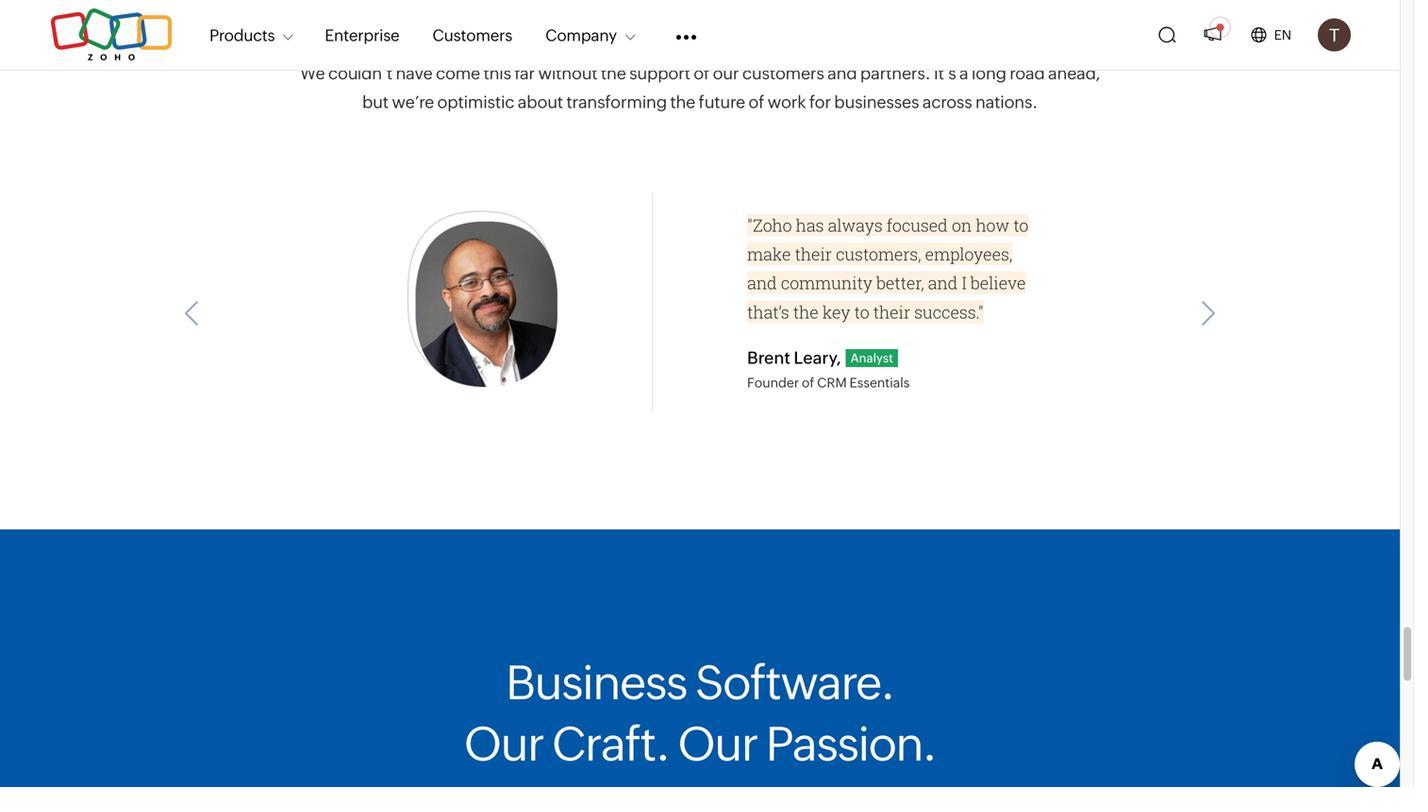 Task type: locate. For each thing, give the bounding box(es) containing it.
1 horizontal spatial their
[[874, 300, 911, 323]]

2 horizontal spatial and
[[928, 272, 958, 294]]

of left our
[[694, 64, 710, 83]]

founder of crm essentials
[[748, 375, 910, 390]]

and up for
[[828, 64, 857, 83]]

0 horizontal spatial to
[[855, 300, 870, 323]]

ahead,
[[1049, 64, 1101, 83]]

"zoho has always focused on how to make their customers, employees, and community better, and i believe that's the key to their success."
[[748, 214, 1029, 323]]

work
[[768, 92, 806, 112]]

0 vertical spatial to
[[1014, 214, 1029, 236]]

the down support
[[670, 92, 696, 112]]

for
[[810, 92, 831, 112]]

of left work
[[749, 92, 765, 112]]

and inside we couldn't have come this far without the support of our customers and partners. it's a long road ahead, but we're optimistic about transforming the future of work for businesses across nations.
[[828, 64, 857, 83]]

next
[[1192, 306, 1218, 320]]

of left crm
[[802, 375, 815, 390]]

en
[[1275, 27, 1292, 42]]

craft.
[[552, 717, 670, 771]]

1 horizontal spatial of
[[749, 92, 765, 112]]

1 horizontal spatial the
[[670, 92, 696, 112]]

i
[[962, 272, 967, 294]]

that's
[[748, 300, 790, 323]]

their down has
[[795, 243, 832, 265]]

our
[[464, 717, 544, 771], [678, 717, 758, 771]]

better,
[[877, 272, 924, 294]]

businesses
[[835, 92, 920, 112]]

come
[[436, 64, 480, 83]]

0 vertical spatial the
[[601, 64, 626, 83]]

this
[[484, 64, 511, 83]]

far
[[515, 64, 535, 83]]

0 vertical spatial of
[[694, 64, 710, 83]]

employees,
[[925, 243, 1013, 265]]

2 horizontal spatial of
[[802, 375, 815, 390]]

passion.
[[766, 717, 937, 771]]

focused
[[887, 214, 948, 236]]

and
[[828, 64, 857, 83], [748, 272, 777, 294], [928, 272, 958, 294]]

on
[[952, 214, 972, 236]]

1 horizontal spatial to
[[1014, 214, 1029, 236]]

2 horizontal spatial the
[[794, 300, 819, 323]]

to
[[1014, 214, 1029, 236], [855, 300, 870, 323]]

to right how
[[1014, 214, 1029, 236]]

customers link
[[433, 14, 513, 55]]

1 horizontal spatial and
[[828, 64, 857, 83]]

and left i
[[928, 272, 958, 294]]

2 vertical spatial the
[[794, 300, 819, 323]]

terry turtle image
[[1319, 18, 1352, 51]]

the inside "zoho has always focused on how to make their customers, employees, and community better, and i believe that's the key to their success."
[[794, 300, 819, 323]]

1 horizontal spatial our
[[678, 717, 758, 771]]

2 vertical spatial of
[[802, 375, 815, 390]]

road
[[1010, 64, 1045, 83]]

and up that's
[[748, 272, 777, 294]]

1 vertical spatial their
[[874, 300, 911, 323]]

optimistic
[[438, 92, 515, 112]]

0 horizontal spatial their
[[795, 243, 832, 265]]

the
[[601, 64, 626, 83], [670, 92, 696, 112], [794, 300, 819, 323]]

their
[[795, 243, 832, 265], [874, 300, 911, 323]]

have
[[396, 64, 433, 83]]

business
[[506, 655, 687, 710]]

to right 'key'
[[855, 300, 870, 323]]

has
[[796, 214, 824, 236]]

products
[[210, 26, 275, 44]]

1 our from the left
[[464, 717, 544, 771]]

the left 'key'
[[794, 300, 819, 323]]

0 horizontal spatial the
[[601, 64, 626, 83]]

company
[[546, 26, 617, 44]]

their down better,
[[874, 300, 911, 323]]

community
[[781, 272, 873, 294]]

0 horizontal spatial our
[[464, 717, 544, 771]]

of
[[694, 64, 710, 83], [749, 92, 765, 112], [802, 375, 815, 390]]

the up transforming
[[601, 64, 626, 83]]

enterprise
[[325, 26, 400, 44]]

previous
[[181, 306, 230, 320]]

business software. our craft. our passion.
[[464, 655, 937, 771]]

long
[[972, 64, 1007, 83]]

customers,
[[836, 243, 922, 265]]



Task type: vqa. For each thing, say whether or not it's contained in the screenshot.
second Our from left
yes



Task type: describe. For each thing, give the bounding box(es) containing it.
it's
[[934, 64, 957, 83]]

across
[[923, 92, 973, 112]]

0 horizontal spatial of
[[694, 64, 710, 83]]

we
[[300, 64, 325, 83]]

without
[[538, 64, 598, 83]]

nations.
[[976, 92, 1038, 112]]

0 vertical spatial their
[[795, 243, 832, 265]]

crm
[[818, 375, 847, 390]]

believe
[[971, 272, 1026, 294]]

1 vertical spatial to
[[855, 300, 870, 323]]

we couldn't have come this far without the support of our customers and partners. it's a long road ahead, but we're optimistic about transforming the future of work for businesses across nations.
[[300, 64, 1101, 112]]

1 vertical spatial the
[[670, 92, 696, 112]]

partners.
[[861, 64, 931, 83]]

"zoho
[[748, 214, 792, 236]]

transforming
[[567, 92, 667, 112]]

analyst
[[851, 351, 894, 365]]

2 our from the left
[[678, 717, 758, 771]]

0 horizontal spatial and
[[748, 272, 777, 294]]

we're
[[392, 92, 434, 112]]

but
[[362, 92, 389, 112]]

about
[[518, 92, 563, 112]]

how
[[976, 214, 1010, 236]]

previous button
[[181, 299, 230, 328]]

support
[[630, 64, 691, 83]]

future
[[699, 92, 746, 112]]

always
[[828, 214, 883, 236]]

enterprise link
[[325, 14, 400, 55]]

success."
[[915, 300, 984, 323]]

1 vertical spatial of
[[749, 92, 765, 112]]

leary,
[[794, 348, 842, 367]]

founder
[[748, 375, 799, 390]]

a
[[960, 64, 969, 83]]

essentials
[[850, 375, 910, 390]]

make
[[748, 243, 791, 265]]

customers
[[433, 26, 513, 44]]

brent leary, analyst
[[748, 348, 894, 367]]

brent
[[748, 348, 791, 367]]

next button
[[1191, 299, 1219, 328]]

our
[[713, 64, 739, 83]]

key
[[823, 300, 851, 323]]

software.
[[695, 655, 895, 710]]

customers
[[743, 64, 825, 83]]

couldn't
[[328, 64, 393, 83]]



